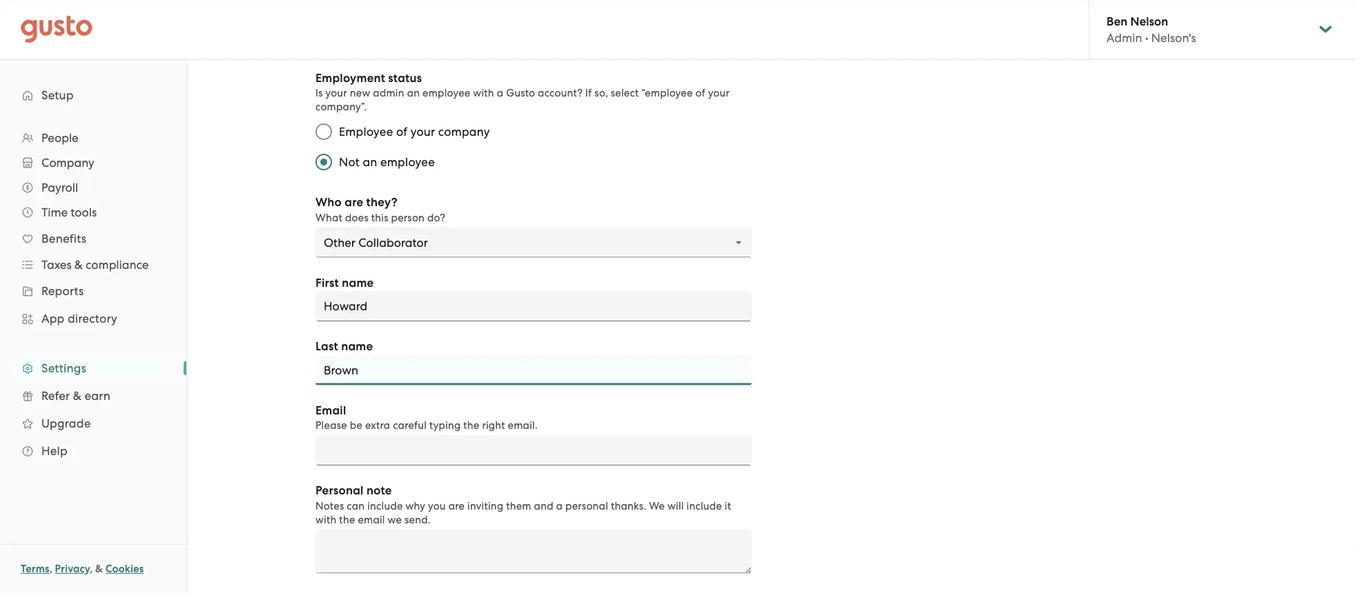 Task type: describe. For each thing, give the bounding box(es) containing it.
benefits link
[[14, 226, 173, 251]]

company".
[[316, 101, 367, 113]]

compliance
[[86, 258, 149, 272]]

1 vertical spatial employee
[[380, 155, 435, 169]]

directory
[[68, 312, 117, 326]]

them
[[506, 500, 531, 512]]

refer & earn
[[41, 389, 110, 403]]

help link
[[14, 439, 173, 464]]

personal
[[566, 500, 608, 512]]

with inside employment status is your new admin an employee with a gusto account? if so, select "employee of your company".
[[473, 87, 494, 99]]

of inside employment status is your new admin an employee with a gusto account? if so, select "employee of your company".
[[696, 87, 706, 99]]

an inside employment status is your new admin an employee with a gusto account? if so, select "employee of your company".
[[407, 87, 420, 99]]

cookies
[[105, 563, 144, 576]]

settings link
[[14, 356, 173, 381]]

Employee of your company radio
[[309, 117, 339, 147]]

will
[[668, 500, 684, 512]]

inviting
[[467, 500, 504, 512]]

reports link
[[14, 279, 173, 304]]

2 , from the left
[[90, 563, 93, 576]]

we
[[649, 500, 665, 512]]

Last name field
[[316, 355, 752, 386]]

upgrade
[[41, 417, 91, 431]]

privacy link
[[55, 563, 90, 576]]

email
[[316, 404, 346, 418]]

name for first name
[[342, 276, 374, 290]]

and
[[534, 500, 554, 512]]

be
[[350, 420, 363, 432]]

people button
[[14, 126, 173, 151]]

select
[[611, 87, 639, 99]]

1 , from the left
[[49, 563, 52, 576]]

payroll
[[41, 181, 78, 195]]

person
[[391, 212, 425, 224]]

first
[[316, 276, 339, 290]]

do?
[[427, 212, 445, 224]]

people
[[41, 131, 79, 145]]

right
[[482, 420, 505, 432]]

typing
[[430, 420, 461, 432]]

gusto navigation element
[[0, 59, 186, 487]]

tools
[[71, 206, 97, 220]]

"employee
[[642, 87, 693, 99]]

app directory
[[41, 312, 117, 326]]

2 horizontal spatial your
[[708, 87, 730, 99]]

nelson's
[[1152, 31, 1196, 45]]

personal
[[316, 484, 364, 498]]

careful
[[393, 420, 427, 432]]

privacy
[[55, 563, 90, 576]]

Not an employee radio
[[309, 147, 339, 177]]

email please be extra careful typing the right email.
[[316, 404, 538, 432]]

if
[[585, 87, 592, 99]]

ben
[[1107, 14, 1128, 28]]

payroll button
[[14, 175, 173, 200]]

refer & earn link
[[14, 384, 173, 409]]

setup link
[[14, 83, 173, 108]]

employee
[[339, 125, 393, 139]]

taxes & compliance
[[41, 258, 149, 272]]

note
[[367, 484, 392, 498]]

help
[[41, 445, 68, 458]]

you
[[428, 500, 446, 512]]

upgrade link
[[14, 412, 173, 436]]

thanks.
[[611, 500, 647, 512]]

first name
[[316, 276, 374, 290]]

time tools button
[[14, 200, 173, 225]]

last name
[[316, 340, 373, 354]]

account?
[[538, 87, 583, 99]]

earn
[[85, 389, 110, 403]]

admin
[[1107, 31, 1142, 45]]

time
[[41, 206, 68, 220]]

company
[[438, 125, 490, 139]]

company button
[[14, 151, 173, 175]]

please
[[316, 420, 347, 432]]

new
[[350, 87, 370, 99]]

this
[[371, 212, 389, 224]]

last
[[316, 340, 338, 354]]

with inside the personal note notes can include why you are inviting them and a personal thanks. we will include it with the email we send.
[[316, 514, 337, 526]]

refer
[[41, 389, 70, 403]]

is
[[316, 87, 323, 99]]

terms , privacy , & cookies
[[21, 563, 144, 576]]

it
[[725, 500, 731, 512]]



Task type: locate. For each thing, give the bounding box(es) containing it.
your up company".
[[326, 87, 347, 99]]

who are they? what does this person do?
[[316, 195, 445, 224]]

nelson
[[1131, 14, 1169, 28]]

of
[[696, 87, 706, 99], [396, 125, 408, 139]]

why
[[406, 500, 425, 512]]

the
[[464, 420, 480, 432], [339, 514, 355, 526]]

a left the gusto
[[497, 87, 504, 99]]

an
[[407, 87, 420, 99], [363, 155, 377, 169]]

1 horizontal spatial the
[[464, 420, 480, 432]]

,
[[49, 563, 52, 576], [90, 563, 93, 576]]

, left privacy link
[[49, 563, 52, 576]]

include down note in the bottom of the page
[[367, 500, 403, 512]]

of right "employee
[[696, 87, 706, 99]]

employment status is your new admin an employee with a gusto account? if so, select "employee of your company".
[[316, 71, 730, 113]]

0 vertical spatial an
[[407, 87, 420, 99]]

app
[[41, 312, 65, 326]]

time tools
[[41, 206, 97, 220]]

the inside the email please be extra careful typing the right email.
[[464, 420, 480, 432]]

include left it
[[687, 500, 722, 512]]

with left the gusto
[[473, 87, 494, 99]]

1 vertical spatial &
[[73, 389, 82, 403]]

2 include from the left
[[687, 500, 722, 512]]

they?
[[366, 195, 398, 210]]

are up the does
[[345, 195, 363, 210]]

, left cookies
[[90, 563, 93, 576]]

0 vertical spatial of
[[696, 87, 706, 99]]

does
[[345, 212, 369, 224]]

2 vertical spatial &
[[95, 563, 103, 576]]

1 vertical spatial with
[[316, 514, 337, 526]]

the left the right
[[464, 420, 480, 432]]

0 vertical spatial are
[[345, 195, 363, 210]]

0 horizontal spatial are
[[345, 195, 363, 210]]

employee inside employment status is your new admin an employee with a gusto account? if so, select "employee of your company".
[[423, 87, 471, 99]]

First name field
[[316, 291, 752, 322]]

email
[[358, 514, 385, 526]]

an right the 'not'
[[363, 155, 377, 169]]

0 vertical spatial employee
[[423, 87, 471, 99]]

a inside the personal note notes can include why you are inviting them and a personal thanks. we will include it with the email we send.
[[556, 500, 563, 512]]

1 vertical spatial of
[[396, 125, 408, 139]]

taxes & compliance button
[[14, 253, 173, 278]]

a
[[497, 87, 504, 99], [556, 500, 563, 512]]

0 horizontal spatial the
[[339, 514, 355, 526]]

terms
[[21, 563, 49, 576]]

an down status on the top left
[[407, 87, 420, 99]]

so,
[[595, 87, 608, 99]]

include
[[367, 500, 403, 512], [687, 500, 722, 512]]

0 vertical spatial with
[[473, 87, 494, 99]]

what
[[316, 212, 343, 224]]

1 vertical spatial an
[[363, 155, 377, 169]]

taxes
[[41, 258, 72, 272]]

your left company
[[411, 125, 435, 139]]

terms link
[[21, 563, 49, 576]]

gusto
[[506, 87, 535, 99]]

& right taxes
[[74, 258, 83, 272]]

personal note notes can include why you are inviting them and a personal thanks. we will include it with the email we send.
[[316, 484, 731, 526]]

home image
[[21, 16, 93, 43]]

ben nelson admin • nelson's
[[1107, 14, 1196, 45]]

app directory link
[[14, 307, 173, 331]]

0 horizontal spatial a
[[497, 87, 504, 99]]

not
[[339, 155, 360, 169]]

are inside the personal note notes can include why you are inviting them and a personal thanks. we will include it with the email we send.
[[449, 500, 465, 512]]

0 horizontal spatial an
[[363, 155, 377, 169]]

who
[[316, 195, 342, 210]]

0 vertical spatial a
[[497, 87, 504, 99]]

1 vertical spatial are
[[449, 500, 465, 512]]

1 vertical spatial name
[[341, 340, 373, 354]]

are right you
[[449, 500, 465, 512]]

0 horizontal spatial ,
[[49, 563, 52, 576]]

1 horizontal spatial your
[[411, 125, 435, 139]]

1 vertical spatial the
[[339, 514, 355, 526]]

& left cookies
[[95, 563, 103, 576]]

1 horizontal spatial a
[[556, 500, 563, 512]]

& inside taxes & compliance dropdown button
[[74, 258, 83, 272]]

the down can
[[339, 514, 355, 526]]

the inside the personal note notes can include why you are inviting them and a personal thanks. we will include it with the email we send.
[[339, 514, 355, 526]]

benefits
[[41, 232, 86, 246]]

setup
[[41, 88, 74, 102]]

email.
[[508, 420, 538, 432]]

your
[[326, 87, 347, 99], [708, 87, 730, 99], [411, 125, 435, 139]]

name right 'first'
[[342, 276, 374, 290]]

1 include from the left
[[367, 500, 403, 512]]

cookies button
[[105, 561, 144, 578]]

Email field
[[316, 436, 752, 466]]

admin
[[373, 87, 404, 99]]

list containing people
[[0, 126, 186, 465]]

a inside employment status is your new admin an employee with a gusto account? if so, select "employee of your company".
[[497, 87, 504, 99]]

with
[[473, 87, 494, 99], [316, 514, 337, 526]]

name right the last
[[341, 340, 373, 354]]

0 horizontal spatial include
[[367, 500, 403, 512]]

0 horizontal spatial your
[[326, 87, 347, 99]]

1 horizontal spatial with
[[473, 87, 494, 99]]

are inside who are they? what does this person do?
[[345, 195, 363, 210]]

of up not an employee
[[396, 125, 408, 139]]

company
[[41, 156, 94, 170]]

with down "notes"
[[316, 514, 337, 526]]

0 horizontal spatial with
[[316, 514, 337, 526]]

0 horizontal spatial of
[[396, 125, 408, 139]]

are
[[345, 195, 363, 210], [449, 500, 465, 512]]

& left earn
[[73, 389, 82, 403]]

0 vertical spatial name
[[342, 276, 374, 290]]

1 horizontal spatial of
[[696, 87, 706, 99]]

1 vertical spatial a
[[556, 500, 563, 512]]

1 horizontal spatial ,
[[90, 563, 93, 576]]

1 horizontal spatial an
[[407, 87, 420, 99]]

settings
[[41, 362, 86, 376]]

your right "employee
[[708, 87, 730, 99]]

list
[[0, 126, 186, 465]]

employee down employee of your company
[[380, 155, 435, 169]]

name
[[342, 276, 374, 290], [341, 340, 373, 354]]

employee
[[423, 87, 471, 99], [380, 155, 435, 169]]

•
[[1145, 31, 1149, 45]]

name for last name
[[341, 340, 373, 354]]

send.
[[405, 514, 431, 526]]

employee up company
[[423, 87, 471, 99]]

Personal note text field
[[316, 530, 752, 574]]

employment
[[316, 71, 385, 85]]

1 horizontal spatial are
[[449, 500, 465, 512]]

1 horizontal spatial include
[[687, 500, 722, 512]]

reports
[[41, 284, 84, 298]]

a right "and"
[[556, 500, 563, 512]]

& for earn
[[73, 389, 82, 403]]

extra
[[365, 420, 390, 432]]

employee of your company
[[339, 125, 490, 139]]

& for compliance
[[74, 258, 83, 272]]

0 vertical spatial &
[[74, 258, 83, 272]]

not an employee
[[339, 155, 435, 169]]

status
[[388, 71, 422, 85]]

notes
[[316, 500, 344, 512]]

& inside "refer & earn" link
[[73, 389, 82, 403]]

0 vertical spatial the
[[464, 420, 480, 432]]

we
[[388, 514, 402, 526]]



Task type: vqa. For each thing, say whether or not it's contained in the screenshot.
Ben Nelson Admin • Nelson's on the top
yes



